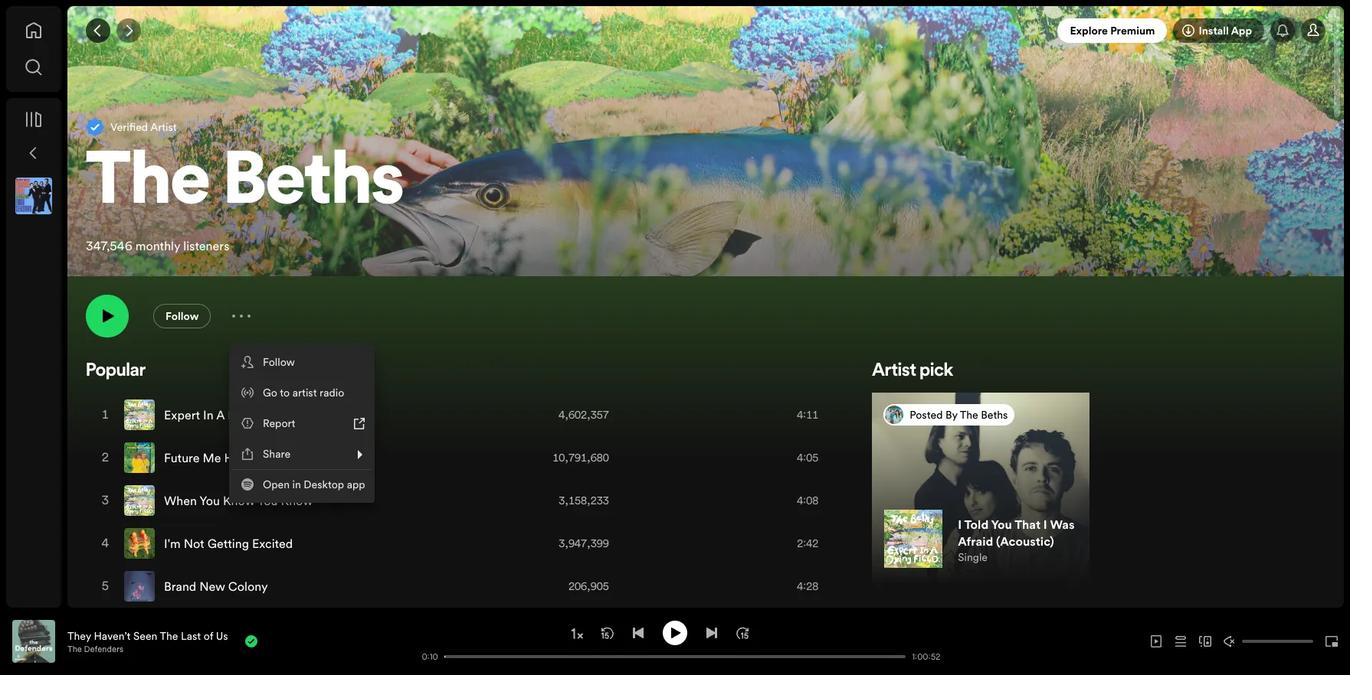 Task type: locate. For each thing, give the bounding box(es) containing it.
2:42
[[797, 536, 819, 552]]

now playing: they haven't seen the last of us by the defenders footer
[[12, 621, 408, 664]]

0 vertical spatial follow button
[[153, 304, 211, 329]]

player controls element
[[0, 621, 943, 663]]

1 vertical spatial follow button
[[232, 347, 371, 378]]

the defenders link
[[67, 644, 123, 656]]

go to artist radio button
[[232, 378, 371, 408]]

to
[[280, 385, 290, 401]]

future me hates me
[[164, 450, 277, 467]]

0:10
[[422, 652, 438, 663]]

now playing view image
[[36, 628, 48, 640]]

haven't
[[94, 629, 131, 644]]

hates
[[224, 450, 256, 467]]

i left told on the bottom
[[958, 517, 962, 534]]

share
[[263, 447, 291, 462]]

dying
[[228, 407, 260, 424]]

you right when
[[199, 493, 220, 509]]

0 horizontal spatial beths
[[223, 148, 404, 222]]

when you know you know
[[164, 493, 313, 509]]

0 vertical spatial artist
[[150, 119, 177, 135]]

347,546 monthly listeners
[[86, 237, 229, 254]]

change speed image
[[569, 627, 585, 642]]

4:11
[[797, 408, 819, 423]]

1 horizontal spatial follow
[[263, 355, 295, 370]]

menu
[[229, 344, 374, 503]]

2 i from the left
[[1044, 517, 1047, 534]]

was
[[1050, 517, 1075, 534]]

single
[[958, 550, 988, 566]]

1:00:52
[[912, 652, 941, 663]]

know
[[223, 493, 255, 509], [281, 493, 313, 509]]

0 horizontal spatial me
[[203, 450, 221, 467]]

0 horizontal spatial i
[[958, 517, 962, 534]]

the right by
[[960, 408, 978, 423]]

connect to a device image
[[1199, 636, 1212, 648]]

0 horizontal spatial you
[[199, 493, 220, 509]]

me left "hates" at left
[[203, 450, 221, 467]]

0 horizontal spatial artist
[[150, 119, 177, 135]]

future
[[164, 450, 200, 467]]

me up open
[[259, 450, 277, 467]]

follow down listeners
[[166, 309, 199, 324]]

merch image
[[872, 393, 1137, 585]]

report
[[263, 416, 295, 431]]

i'm not getting excited cell
[[124, 523, 299, 565]]

monthly
[[135, 237, 180, 254]]

0 horizontal spatial follow button
[[153, 304, 211, 329]]

defenders
[[84, 644, 123, 656]]

menu containing follow
[[229, 344, 374, 503]]

the beths image
[[885, 406, 904, 424]]

home image
[[25, 21, 43, 40]]

1 me from the left
[[203, 450, 221, 467]]

artist left the pick
[[872, 362, 917, 381]]

volume off image
[[1224, 636, 1236, 648]]

group inside main element
[[9, 172, 58, 221]]

artist
[[292, 385, 317, 401]]

1 horizontal spatial artist
[[872, 362, 917, 381]]

i left "was"
[[1044, 517, 1047, 534]]

2 me from the left
[[259, 450, 277, 467]]

the down "verified artist"
[[86, 148, 210, 222]]

the
[[86, 148, 210, 222], [960, 408, 978, 423], [160, 629, 178, 644], [67, 644, 82, 656]]

new
[[199, 578, 225, 595]]

you left in
[[257, 493, 278, 509]]

us
[[216, 629, 228, 644]]

artist right the verified
[[150, 119, 177, 135]]

i told you that i was afraid (acoustic) single
[[958, 517, 1075, 566]]

0 vertical spatial follow
[[166, 309, 199, 324]]

what's new image
[[1277, 25, 1289, 37]]

you
[[199, 493, 220, 509], [257, 493, 278, 509], [991, 517, 1012, 534]]

they haven't seen the last of us the defenders
[[67, 629, 228, 656]]

they
[[67, 629, 91, 644]]

when you know you know cell
[[124, 480, 319, 522]]

1 horizontal spatial beths
[[981, 408, 1008, 423]]

posted by the beths
[[910, 408, 1008, 423]]

of
[[204, 629, 213, 644]]

1 vertical spatial follow
[[263, 355, 295, 370]]

install
[[1199, 23, 1229, 38]]

go
[[263, 385, 277, 401]]

excited
[[252, 536, 293, 552]]

follow button down listeners
[[153, 304, 211, 329]]

listeners
[[183, 237, 229, 254]]

1 horizontal spatial know
[[281, 493, 313, 509]]

artist
[[150, 119, 177, 135], [872, 362, 917, 381]]

me
[[203, 450, 221, 467], [259, 450, 277, 467]]

(acoustic)
[[996, 534, 1054, 550]]

follow button
[[153, 304, 211, 329], [232, 347, 371, 378]]

0 horizontal spatial follow
[[166, 309, 199, 324]]

1 horizontal spatial i
[[1044, 517, 1047, 534]]

the left last
[[160, 629, 178, 644]]

1 horizontal spatial me
[[259, 450, 277, 467]]

getting
[[207, 536, 249, 552]]

follow button up go to artist radio
[[232, 347, 371, 378]]

share button
[[232, 439, 371, 470]]

2 horizontal spatial you
[[991, 517, 1012, 534]]

in
[[203, 407, 214, 424]]

when
[[164, 493, 197, 509]]

pick
[[920, 362, 953, 381]]

1 horizontal spatial follow button
[[232, 347, 371, 378]]

that
[[1015, 517, 1041, 534]]

4,602,357
[[559, 408, 609, 423]]

i
[[958, 517, 962, 534], [1044, 517, 1047, 534]]

0 horizontal spatial know
[[223, 493, 255, 509]]

they haven't seen the last of us link
[[67, 629, 228, 644]]

explore premium button
[[1058, 18, 1167, 43]]

install app
[[1199, 23, 1252, 38]]

1 vertical spatial artist
[[872, 362, 917, 381]]

beths
[[223, 148, 404, 222], [981, 408, 1008, 423]]

follow up to
[[263, 355, 295, 370]]

premium
[[1111, 23, 1155, 38]]

external link image
[[353, 418, 365, 430]]

follow
[[166, 309, 199, 324], [263, 355, 295, 370]]

you right told on the bottom
[[991, 517, 1012, 534]]

group
[[9, 172, 58, 221]]

install app link
[[1174, 18, 1264, 43]]

the beths
[[86, 148, 404, 222]]

seen
[[133, 629, 157, 644]]

skip back 15 seconds image
[[602, 627, 614, 640]]

artist pick
[[872, 362, 953, 381]]



Task type: describe. For each thing, give the bounding box(es) containing it.
i'm
[[164, 536, 181, 552]]

expert in a dying field
[[164, 407, 290, 424]]

347,546
[[86, 237, 132, 254]]

4:05 cell
[[762, 437, 840, 479]]

explore premium
[[1070, 23, 1155, 38]]

previous image
[[632, 627, 645, 640]]

brand new colony cell
[[124, 566, 274, 608]]

not
[[184, 536, 204, 552]]

4:05
[[797, 450, 819, 466]]

3,158,233
[[559, 493, 609, 509]]

desktop
[[304, 477, 344, 493]]

2 know from the left
[[281, 493, 313, 509]]

4:08
[[797, 493, 819, 509]]

10,791,680
[[553, 450, 609, 466]]

app
[[347, 477, 365, 493]]

i'm not getting excited link
[[164, 536, 293, 552]]

posted
[[910, 408, 943, 423]]

1 i from the left
[[958, 517, 962, 534]]

brand new colony
[[164, 578, 268, 595]]

top bar and user menu element
[[67, 6, 1344, 55]]

1 horizontal spatial you
[[257, 493, 278, 509]]

1 vertical spatial beths
[[981, 408, 1008, 423]]

future me hates me link
[[164, 450, 277, 467]]

field
[[263, 407, 290, 424]]

verified artist
[[110, 119, 177, 135]]

go to artist radio
[[263, 385, 344, 401]]

the left defenders
[[67, 644, 82, 656]]

verified
[[110, 119, 148, 135]]

play image
[[669, 627, 681, 640]]

main element
[[6, 6, 61, 608]]

i told you that i was afraid (acoustic) link
[[958, 517, 1075, 550]]

by
[[946, 408, 958, 423]]

colony
[[228, 578, 268, 595]]

go back image
[[92, 25, 104, 37]]

expert in a dying field link
[[164, 407, 290, 424]]

brand new colony link
[[164, 578, 268, 595]]

report link
[[232, 408, 371, 439]]

last
[[181, 629, 201, 644]]

0 vertical spatial beths
[[223, 148, 404, 222]]

3,947,399
[[559, 536, 609, 552]]

next image
[[706, 627, 718, 640]]

told
[[964, 517, 989, 534]]

expert in a dying field cell
[[124, 395, 296, 436]]

4:11 cell
[[762, 395, 840, 436]]

follow inside menu
[[263, 355, 295, 370]]

brand
[[164, 578, 196, 595]]

1 know from the left
[[223, 493, 255, 509]]

you inside i told you that i was afraid (acoustic) single
[[991, 517, 1012, 534]]

future me hates me cell
[[124, 437, 284, 479]]

4:28
[[797, 579, 819, 595]]

skip forward 15 seconds image
[[736, 627, 749, 640]]

radio
[[320, 385, 344, 401]]

search image
[[25, 58, 43, 77]]

afraid
[[958, 534, 993, 550]]

open
[[263, 477, 290, 493]]

when you know you know link
[[164, 493, 313, 509]]

open in desktop app
[[263, 477, 365, 493]]

go forward image
[[123, 25, 135, 37]]

206,905
[[569, 579, 609, 595]]

popular
[[86, 362, 146, 381]]

app
[[1231, 23, 1252, 38]]

i'm not getting excited
[[164, 536, 293, 552]]

a
[[216, 407, 225, 424]]

open in desktop app button
[[232, 470, 371, 500]]

explore
[[1070, 23, 1108, 38]]

expert
[[164, 407, 200, 424]]

in
[[292, 477, 301, 493]]



Task type: vqa. For each thing, say whether or not it's contained in the screenshot.


